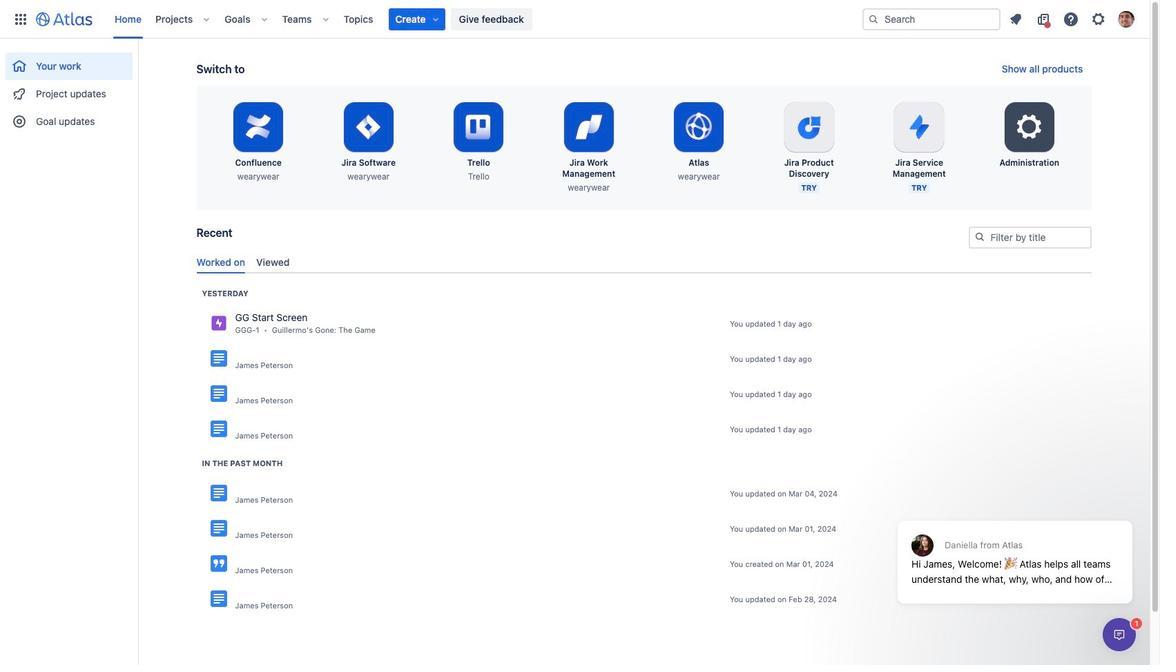 Task type: locate. For each thing, give the bounding box(es) containing it.
1 heading from the top
[[202, 288, 249, 299]]

1 vertical spatial settings image
[[1014, 111, 1047, 144]]

4 confluence image from the top
[[210, 521, 227, 537]]

notifications image
[[1008, 11, 1025, 27]]

switch to... image
[[12, 11, 29, 27]]

jira image
[[210, 315, 227, 332]]

heading
[[202, 288, 249, 299], [202, 458, 283, 469]]

0 vertical spatial confluence image
[[210, 421, 227, 438]]

confluence image
[[210, 351, 227, 367], [210, 386, 227, 402], [210, 485, 227, 502], [210, 521, 227, 537], [210, 556, 227, 572]]

settings image
[[1091, 11, 1108, 27], [1014, 111, 1047, 144]]

search image
[[869, 13, 880, 25]]

3 confluence image from the top
[[210, 485, 227, 502]]

help image
[[1063, 11, 1080, 27]]

2 confluence image from the top
[[210, 591, 227, 608]]

tab list
[[191, 251, 1098, 274]]

0 horizontal spatial settings image
[[1014, 111, 1047, 144]]

confluence image
[[210, 421, 227, 438], [210, 591, 227, 608]]

group
[[6, 39, 133, 140]]

heading for third confluence icon from the top of the page
[[202, 458, 283, 469]]

1 vertical spatial confluence image
[[210, 591, 227, 608]]

banner
[[0, 0, 1151, 39]]

Filter by title field
[[971, 228, 1091, 247]]

5 confluence image from the top
[[210, 556, 227, 572]]

dialog
[[891, 487, 1140, 614]]

0 vertical spatial heading
[[202, 288, 249, 299]]

2 heading from the top
[[202, 458, 283, 469]]

0 vertical spatial settings image
[[1091, 11, 1108, 27]]

1 vertical spatial heading
[[202, 458, 283, 469]]



Task type: vqa. For each thing, say whether or not it's contained in the screenshot.
rightmost list
no



Task type: describe. For each thing, give the bounding box(es) containing it.
1 confluence image from the top
[[210, 421, 227, 438]]

2 confluence image from the top
[[210, 386, 227, 402]]

heading for 'jira' 'image'
[[202, 288, 249, 299]]

1 horizontal spatial settings image
[[1091, 11, 1108, 27]]

1 confluence image from the top
[[210, 351, 227, 367]]

account image
[[1119, 11, 1135, 27]]

search image
[[975, 231, 986, 243]]

top element
[[8, 0, 863, 38]]

Search field
[[863, 8, 1001, 30]]



